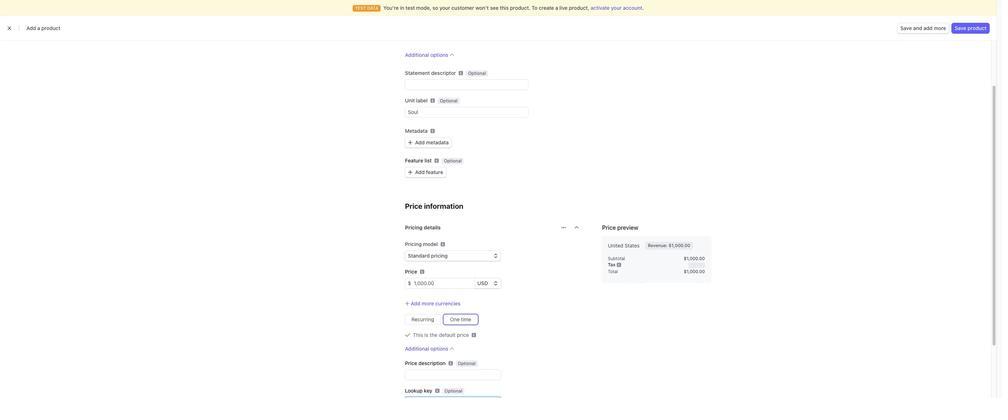 Task type: describe. For each thing, give the bounding box(es) containing it.
metadata
[[426, 139, 449, 146]]

details
[[424, 224, 441, 231]]

mode,
[[416, 5, 431, 11]]

additional options for description
[[405, 346, 449, 352]]

svg image for add feature
[[408, 170, 413, 175]]

info element
[[441, 242, 445, 247]]

info image
[[617, 263, 622, 267]]

test
[[406, 5, 415, 11]]

this
[[413, 332, 423, 338]]

additional options for descriptor
[[405, 52, 449, 58]]

usd
[[478, 280, 488, 286]]

product inside button
[[968, 25, 987, 31]]

add for add metadata
[[415, 139, 425, 146]]

the
[[430, 332, 438, 338]]

statement descriptor
[[405, 70, 456, 76]]

key
[[424, 388, 433, 394]]

metadata
[[405, 128, 428, 134]]

1 vertical spatial more
[[422, 300, 434, 307]]

you're
[[384, 5, 399, 11]]

add metadata button
[[405, 138, 452, 148]]

united
[[608, 243, 624, 249]]

total
[[608, 269, 618, 274]]

one
[[450, 316, 460, 323]]

activate your account link
[[591, 5, 643, 11]]

feature list
[[405, 157, 432, 164]]

description
[[419, 360, 446, 366]]

preview
[[618, 224, 639, 231]]

pricing model
[[405, 241, 438, 247]]

this is the default price
[[413, 332, 469, 338]]

save for save and add more
[[901, 25, 913, 31]]

tax
[[608, 262, 616, 268]]

0 horizontal spatial a
[[37, 25, 40, 31]]

$
[[408, 280, 411, 286]]

descriptor
[[431, 70, 456, 76]]

revenue:
[[648, 243, 668, 248]]

unit label
[[405, 97, 428, 104]]

subtotal
[[608, 256, 626, 261]]

won't
[[476, 5, 489, 11]]

save for save product
[[955, 25, 967, 31]]

product,
[[569, 5, 590, 11]]

save and add more
[[901, 25, 947, 31]]

optional for statement descriptor
[[469, 71, 486, 76]]

$1,000.00 for subtotal
[[684, 256, 705, 261]]

states
[[625, 243, 640, 249]]

Search… search field
[[402, 3, 580, 12]]

price for price preview
[[603, 224, 616, 231]]

list
[[425, 157, 432, 164]]

additional for statement
[[405, 52, 429, 58]]

add for add feature
[[415, 169, 425, 175]]

live
[[560, 5, 568, 11]]

options for description
[[431, 346, 449, 352]]

save product button
[[953, 23, 990, 33]]

0.00 text field
[[411, 278, 475, 289]]

pricing details
[[405, 224, 441, 231]]

svg image for add metadata
[[408, 140, 413, 145]]

price for price description
[[405, 360, 417, 366]]

save and add more button
[[898, 23, 950, 33]]



Task type: locate. For each thing, give the bounding box(es) containing it.
statement
[[405, 70, 430, 76]]

0 vertical spatial pricing
[[405, 224, 423, 231]]

create
[[539, 5, 554, 11]]

additional options button
[[405, 51, 454, 59], [405, 345, 454, 353]]

add
[[26, 25, 36, 31], [415, 139, 425, 146], [415, 169, 425, 175], [411, 300, 421, 307]]

2 options from the top
[[431, 346, 449, 352]]

1 vertical spatial a
[[37, 25, 40, 31]]

pricing
[[405, 224, 423, 231], [405, 241, 422, 247]]

one time
[[450, 316, 472, 323]]

optional for feature list
[[444, 158, 462, 164]]

optional right key
[[445, 388, 463, 394]]

recurring
[[412, 316, 434, 323]]

time
[[461, 316, 472, 323]]

price
[[405, 202, 423, 210], [603, 224, 616, 231], [405, 269, 417, 275], [405, 360, 417, 366]]

save product
[[955, 25, 987, 31]]

feature
[[426, 169, 443, 175]]

svg image inside add feature button
[[408, 170, 413, 175]]

usd button
[[475, 278, 501, 289]]

optional for unit label
[[440, 98, 458, 104]]

0 horizontal spatial save
[[901, 25, 913, 31]]

1 horizontal spatial product
[[968, 25, 987, 31]]

price for price
[[405, 269, 417, 275]]

svg image
[[408, 140, 413, 145], [408, 170, 413, 175], [562, 226, 566, 230]]

search…
[[414, 5, 432, 11]]

add metadata
[[415, 139, 449, 146]]

information
[[424, 202, 464, 210]]

optional
[[469, 71, 486, 76], [440, 98, 458, 104], [444, 158, 462, 164], [458, 361, 476, 366], [445, 388, 463, 394]]

2 additional from the top
[[405, 346, 429, 352]]

options
[[431, 52, 449, 58], [431, 346, 449, 352]]

pricing left "model"
[[405, 241, 422, 247]]

1 vertical spatial $1,000.00
[[684, 256, 705, 261]]

add more currencies
[[411, 300, 461, 307]]

additional for price
[[405, 346, 429, 352]]

1 additional options button from the top
[[405, 51, 454, 59]]

2 pricing from the top
[[405, 241, 422, 247]]

activate
[[591, 5, 610, 11]]

is
[[425, 332, 429, 338]]

additional down this at the left bottom of the page
[[405, 346, 429, 352]]

add for add more currencies
[[411, 300, 421, 307]]

your right activate
[[611, 5, 622, 11]]

1 your from the left
[[440, 5, 450, 11]]

more up recurring
[[422, 300, 434, 307]]

model
[[423, 241, 438, 247]]

0 horizontal spatial more
[[422, 300, 434, 307]]

price preview
[[603, 224, 639, 231]]

customer
[[452, 5, 474, 11]]

1 vertical spatial additional
[[405, 346, 429, 352]]

.
[[643, 5, 644, 11]]

optional for price description
[[458, 361, 476, 366]]

price description
[[405, 360, 446, 366]]

pricing inside button
[[405, 224, 423, 231]]

1 product from the left
[[41, 25, 60, 31]]

optional right the descriptor
[[469, 71, 486, 76]]

0 vertical spatial svg image
[[408, 140, 413, 145]]

0 vertical spatial additional options
[[405, 52, 449, 58]]

price for price information
[[405, 202, 423, 210]]

additional options button for descriptor
[[405, 51, 454, 59]]

save
[[901, 25, 913, 31], [955, 25, 967, 31]]

1 horizontal spatial your
[[611, 5, 622, 11]]

more
[[935, 25, 947, 31], [422, 300, 434, 307]]

optional down metadata
[[444, 158, 462, 164]]

product.
[[510, 5, 531, 11]]

pricing for pricing model
[[405, 241, 422, 247]]

tab list
[[207, 54, 776, 67]]

additional options button down is
[[405, 345, 454, 353]]

add
[[924, 25, 933, 31]]

2 vertical spatial $1,000.00
[[684, 269, 705, 274]]

currencies
[[436, 300, 461, 307]]

$ button
[[405, 278, 411, 289]]

optional for lookup key
[[445, 388, 463, 394]]

1 pricing from the top
[[405, 224, 423, 231]]

optional down price
[[458, 361, 476, 366]]

unit
[[405, 97, 415, 104]]

revenue: $1,000.00
[[648, 243, 691, 248]]

account
[[623, 5, 643, 11]]

optional right label
[[440, 98, 458, 104]]

to
[[532, 5, 538, 11]]

2 additional options button from the top
[[405, 345, 454, 353]]

your
[[440, 5, 450, 11], [611, 5, 622, 11]]

add for add a product
[[26, 25, 36, 31]]

you're in test mode, so your customer won't see this product. to create a live product, activate your account .
[[384, 5, 644, 11]]

options up the descriptor
[[431, 52, 449, 58]]

svg image inside add metadata button
[[408, 140, 413, 145]]

united states
[[608, 243, 640, 249]]

price
[[457, 332, 469, 338]]

1 horizontal spatial save
[[955, 25, 967, 31]]

price left "description" on the left bottom of the page
[[405, 360, 417, 366]]

0 vertical spatial options
[[431, 52, 449, 58]]

additional options down is
[[405, 346, 449, 352]]

add a product
[[26, 25, 60, 31]]

1 additional options from the top
[[405, 52, 449, 58]]

in
[[400, 5, 405, 11]]

2 product from the left
[[968, 25, 987, 31]]

add feature button
[[405, 167, 446, 177]]

save left the and
[[901, 25, 913, 31]]

add feature
[[415, 169, 443, 175]]

info image
[[441, 242, 445, 247]]

label
[[416, 97, 428, 104]]

1 additional from the top
[[405, 52, 429, 58]]

1 vertical spatial additional options button
[[405, 345, 454, 353]]

1 horizontal spatial more
[[935, 25, 947, 31]]

price up $
[[405, 269, 417, 275]]

1 horizontal spatial a
[[556, 5, 558, 11]]

additional options button for description
[[405, 345, 454, 353]]

None text field
[[405, 80, 528, 90]]

0 horizontal spatial product
[[41, 25, 60, 31]]

2 additional options from the top
[[405, 346, 449, 352]]

save inside button
[[955, 25, 967, 31]]

this
[[500, 5, 509, 11]]

pricing for pricing details
[[405, 224, 423, 231]]

0 vertical spatial more
[[935, 25, 947, 31]]

1 vertical spatial options
[[431, 346, 449, 352]]

1 save from the left
[[901, 25, 913, 31]]

and
[[914, 25, 923, 31]]

save inside "save and add more" button
[[901, 25, 913, 31]]

options down this is the default price
[[431, 346, 449, 352]]

lookup key
[[405, 388, 433, 394]]

additional options button up "statement descriptor"
[[405, 51, 454, 59]]

0 vertical spatial additional
[[405, 52, 429, 58]]

options for descriptor
[[431, 52, 449, 58]]

1 vertical spatial svg image
[[408, 170, 413, 175]]

price information
[[405, 202, 464, 210]]

products
[[207, 40, 250, 52]]

additional options
[[405, 52, 449, 58], [405, 346, 449, 352]]

2 vertical spatial svg image
[[562, 226, 566, 230]]

additional up statement
[[405, 52, 429, 58]]

0 vertical spatial $1,000.00
[[669, 243, 691, 248]]

additional options up "statement descriptor"
[[405, 52, 449, 58]]

additional
[[405, 52, 429, 58], [405, 346, 429, 352]]

$1,000.00 for total
[[684, 269, 705, 274]]

0 horizontal spatial your
[[440, 5, 450, 11]]

price left preview
[[603, 224, 616, 231]]

a
[[556, 5, 558, 11], [37, 25, 40, 31]]

default
[[439, 332, 456, 338]]

add more currencies button
[[405, 300, 461, 307]]

your right so
[[440, 5, 450, 11]]

pricing details button
[[401, 220, 557, 233]]

2 your from the left
[[611, 5, 622, 11]]

1 options from the top
[[431, 52, 449, 58]]

1 vertical spatial additional options
[[405, 346, 449, 352]]

see
[[490, 5, 499, 11]]

None text field
[[405, 107, 528, 117], [405, 370, 501, 380], [405, 107, 528, 117], [405, 370, 501, 380]]

so
[[433, 5, 438, 11]]

0 vertical spatial additional options button
[[405, 51, 454, 59]]

price up pricing details
[[405, 202, 423, 210]]

0 vertical spatial a
[[556, 5, 558, 11]]

pricing up pricing model
[[405, 224, 423, 231]]

save right add
[[955, 25, 967, 31]]

feature
[[405, 157, 424, 164]]

1 vertical spatial pricing
[[405, 241, 422, 247]]

more right add
[[935, 25, 947, 31]]

$1,000.00
[[669, 243, 691, 248], [684, 256, 705, 261], [684, 269, 705, 274]]

2 save from the left
[[955, 25, 967, 31]]

lookup
[[405, 388, 423, 394]]

product
[[41, 25, 60, 31], [968, 25, 987, 31]]



Task type: vqa. For each thing, say whether or not it's contained in the screenshot.
rightmost 'MORE'
yes



